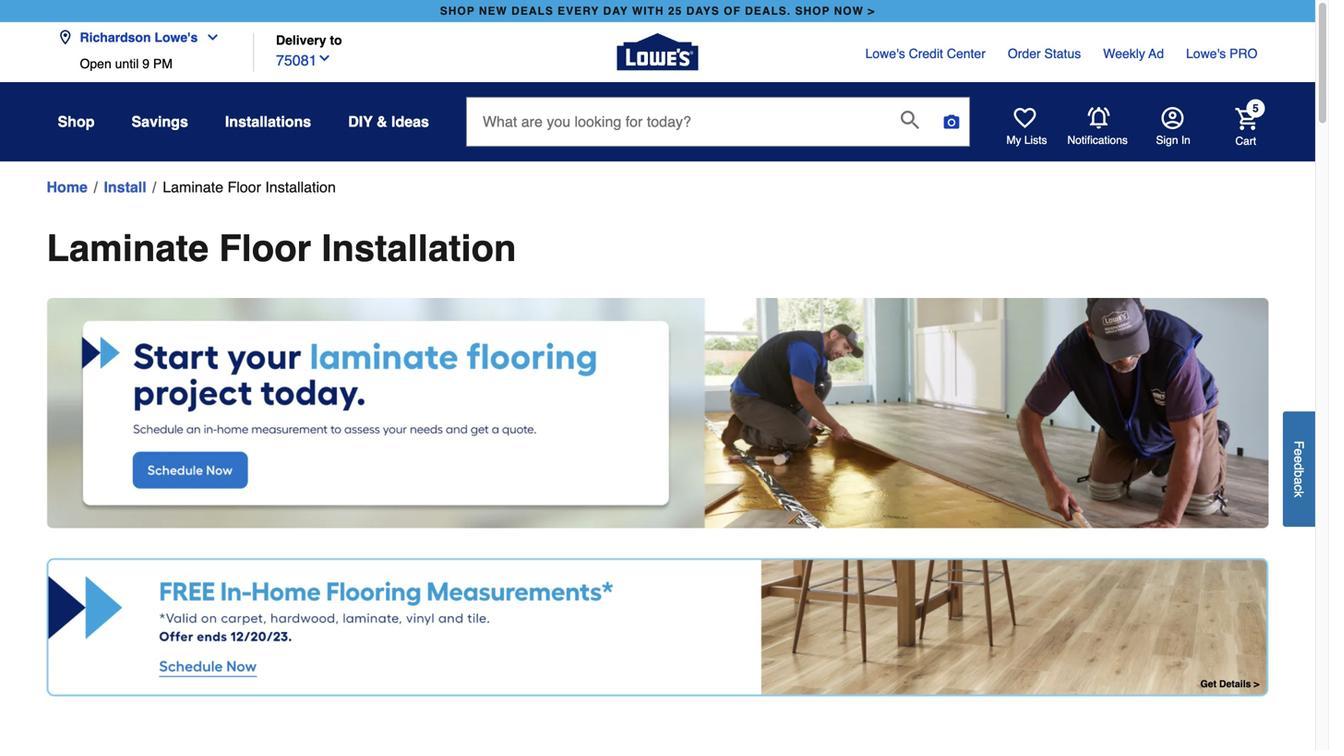 Task type: locate. For each thing, give the bounding box(es) containing it.
in
[[1181, 134, 1191, 147]]

install
[[104, 179, 146, 196]]

lowe's home improvement logo image
[[617, 12, 698, 93]]

lowe's left pro
[[1186, 46, 1226, 61]]

0 vertical spatial laminate floor installation
[[163, 179, 336, 196]]

shop new deals every day with 25 days of deals. shop now > link
[[436, 0, 879, 22]]

b
[[1292, 470, 1307, 478]]

lowe's for lowe's pro
[[1186, 46, 1226, 61]]

shop left now
[[795, 5, 830, 18]]

laminate
[[163, 179, 223, 196], [47, 227, 209, 270]]

weekly ad link
[[1103, 44, 1164, 63]]

None search field
[[466, 97, 970, 164]]

lowe's up pm
[[155, 30, 198, 45]]

k
[[1292, 491, 1307, 498]]

c
[[1292, 485, 1307, 491]]

0 horizontal spatial chevron down image
[[198, 30, 220, 45]]

a
[[1292, 478, 1307, 485]]

laminate floor installation down laminate floor installation 'link'
[[47, 227, 516, 270]]

floor
[[228, 179, 261, 196], [219, 227, 311, 270]]

pm
[[153, 56, 173, 71]]

chevron down image
[[198, 30, 220, 45], [317, 51, 332, 66]]

deals.
[[745, 5, 791, 18]]

shop new deals every day with 25 days of deals. shop now >
[[440, 5, 875, 18]]

now
[[834, 5, 864, 18]]

camera image
[[942, 113, 961, 131]]

installation
[[265, 179, 336, 196], [322, 227, 516, 270]]

2 horizontal spatial lowe's
[[1186, 46, 1226, 61]]

f e e d b a c k button
[[1283, 412, 1315, 527]]

Search Query text field
[[467, 98, 886, 146]]

weekly
[[1103, 46, 1146, 61]]

1 horizontal spatial shop
[[795, 5, 830, 18]]

laminate right install
[[163, 179, 223, 196]]

0 horizontal spatial lowe's
[[155, 30, 198, 45]]

lowe's home improvement lists image
[[1014, 107, 1036, 129]]

0 horizontal spatial shop
[[440, 5, 475, 18]]

floor inside 'link'
[[228, 179, 261, 196]]

delivery
[[276, 33, 326, 47]]

1 shop from the left
[[440, 5, 475, 18]]

home
[[47, 179, 88, 196]]

every
[[558, 5, 599, 18]]

75081
[[276, 52, 317, 69]]

shop
[[440, 5, 475, 18], [795, 5, 830, 18]]

diy
[[348, 113, 373, 130]]

order
[[1008, 46, 1041, 61]]

advertisement region
[[47, 558, 1269, 700]]

center
[[947, 46, 986, 61]]

savings
[[132, 113, 188, 130]]

lowe's pro link
[[1186, 44, 1258, 63]]

to
[[330, 33, 342, 47]]

1 vertical spatial installation
[[322, 227, 516, 270]]

laminate floor installation down 'installations' button
[[163, 179, 336, 196]]

2 e from the top
[[1292, 456, 1307, 463]]

1 horizontal spatial chevron down image
[[317, 51, 332, 66]]

with
[[632, 5, 664, 18]]

shop
[[58, 113, 95, 130]]

e
[[1292, 449, 1307, 456], [1292, 456, 1307, 463]]

floor down 'installations' button
[[228, 179, 261, 196]]

cart
[[1236, 135, 1257, 147]]

savings button
[[132, 105, 188, 138]]

1 vertical spatial laminate
[[47, 227, 209, 270]]

shop left new
[[440, 5, 475, 18]]

1 e from the top
[[1292, 449, 1307, 456]]

e up d
[[1292, 449, 1307, 456]]

deals
[[512, 5, 554, 18]]

installations button
[[225, 105, 311, 138]]

lists
[[1025, 134, 1047, 147]]

0 vertical spatial floor
[[228, 179, 261, 196]]

days
[[686, 5, 720, 18]]

laminate floor installation
[[163, 179, 336, 196], [47, 227, 516, 270]]

lowe's inside button
[[155, 30, 198, 45]]

weekly ad
[[1103, 46, 1164, 61]]

0 vertical spatial laminate
[[163, 179, 223, 196]]

2 shop from the left
[[795, 5, 830, 18]]

f e e d b a c k
[[1292, 441, 1307, 498]]

richardson lowe's
[[80, 30, 198, 45]]

0 vertical spatial installation
[[265, 179, 336, 196]]

richardson
[[80, 30, 151, 45]]

my lists link
[[1007, 107, 1047, 148]]

day
[[603, 5, 628, 18]]

laminate down install link
[[47, 227, 209, 270]]

0 vertical spatial chevron down image
[[198, 30, 220, 45]]

1 horizontal spatial lowe's
[[866, 46, 905, 61]]

lowe's pro
[[1186, 46, 1258, 61]]

ad
[[1149, 46, 1164, 61]]

status
[[1045, 46, 1081, 61]]

1 vertical spatial chevron down image
[[317, 51, 332, 66]]

lowe's left the credit
[[866, 46, 905, 61]]

notifications
[[1068, 134, 1128, 147]]

laminate floor installation link
[[163, 176, 336, 198]]

pro
[[1230, 46, 1258, 61]]

ideas
[[391, 113, 429, 130]]

floor down laminate floor installation 'link'
[[219, 227, 311, 270]]

lowe's
[[155, 30, 198, 45], [866, 46, 905, 61], [1186, 46, 1226, 61]]

e up the b
[[1292, 456, 1307, 463]]



Task type: describe. For each thing, give the bounding box(es) containing it.
install link
[[104, 176, 146, 198]]

lowe's for lowe's credit center
[[866, 46, 905, 61]]

9
[[142, 56, 150, 71]]

installation inside 'link'
[[265, 179, 336, 196]]

1 vertical spatial floor
[[219, 227, 311, 270]]

open until 9 pm
[[80, 56, 173, 71]]

start your laminate flooring project today. schedule an in-home measurement and get a quote. image
[[47, 298, 1269, 529]]

lowe's home improvement cart image
[[1236, 108, 1258, 130]]

order status link
[[1008, 44, 1081, 63]]

&
[[377, 113, 387, 130]]

75081 button
[[276, 48, 332, 72]]

my
[[1007, 134, 1021, 147]]

lowe's credit center
[[866, 46, 986, 61]]

sign
[[1156, 134, 1178, 147]]

25
[[668, 5, 682, 18]]

delivery to
[[276, 33, 342, 47]]

chevron down image inside 'richardson lowe's' button
[[198, 30, 220, 45]]

new
[[479, 5, 508, 18]]

of
[[724, 5, 741, 18]]

d
[[1292, 463, 1307, 470]]

until
[[115, 56, 139, 71]]

credit
[[909, 46, 943, 61]]

lowe's credit center link
[[866, 44, 986, 63]]

shop button
[[58, 105, 95, 138]]

home link
[[47, 176, 88, 198]]

lowe's home improvement notification center image
[[1088, 107, 1110, 129]]

richardson lowe's button
[[58, 19, 227, 56]]

lowe's home improvement account image
[[1162, 107, 1184, 129]]

my lists
[[1007, 134, 1047, 147]]

location image
[[58, 30, 72, 45]]

5
[[1253, 102, 1259, 115]]

open
[[80, 56, 111, 71]]

1 vertical spatial laminate floor installation
[[47, 227, 516, 270]]

laminate inside 'link'
[[163, 179, 223, 196]]

search image
[[901, 111, 919, 129]]

order status
[[1008, 46, 1081, 61]]

diy & ideas button
[[348, 105, 429, 138]]

sign in button
[[1156, 107, 1191, 148]]

installations
[[225, 113, 311, 130]]

sign in
[[1156, 134, 1191, 147]]

f
[[1292, 441, 1307, 449]]

>
[[868, 5, 875, 18]]

diy & ideas
[[348, 113, 429, 130]]

chevron down image inside "75081" button
[[317, 51, 332, 66]]



Task type: vqa. For each thing, say whether or not it's contained in the screenshot.
bottom We
no



